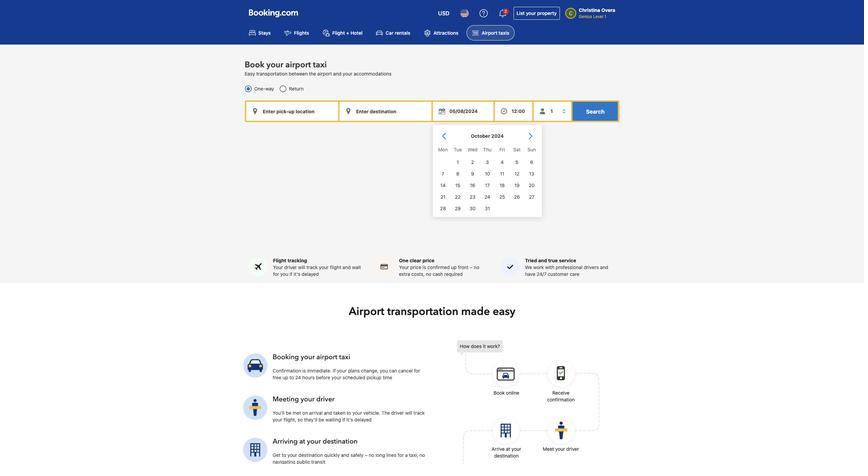 Task type: locate. For each thing, give the bounding box(es) containing it.
airport up if
[[316, 353, 338, 362]]

immediate.
[[307, 368, 332, 374]]

0 vertical spatial airport
[[482, 30, 498, 36]]

for inside flight tracking your driver will track your flight and wait for you if it's delayed
[[273, 272, 279, 277]]

0 horizontal spatial to
[[282, 453, 286, 459]]

destination down arrive
[[494, 454, 519, 459]]

book inside book your airport taxi easy transportation between the airport and your accommodations
[[245, 59, 265, 71]]

17
[[485, 183, 490, 188]]

airport taxis
[[482, 30, 510, 36]]

15 button
[[450, 180, 465, 191]]

12:00 button
[[495, 102, 533, 121]]

up down 'confirmation'
[[283, 375, 288, 381]]

– right 'safely' at left bottom
[[365, 453, 368, 459]]

– inside one clear price your price is confirmed up front – no extra costs, no cash required
[[470, 265, 473, 271]]

5 button
[[510, 157, 524, 168]]

your up the navigating
[[288, 453, 297, 459]]

no left long
[[369, 453, 374, 459]]

1 horizontal spatial you
[[380, 368, 388, 374]]

1 horizontal spatial at
[[506, 447, 510, 453]]

0 horizontal spatial taxi
[[313, 59, 327, 71]]

you inside flight tracking your driver will track your flight and wait for you if it's delayed
[[280, 272, 288, 277]]

car rentals
[[386, 30, 410, 36]]

0 horizontal spatial at
[[299, 438, 305, 447]]

16 button
[[465, 180, 480, 191]]

2 button up 9
[[465, 157, 480, 168]]

– inside get to your destination quickly and safely – no long lines for a taxi, no navigating public transit
[[365, 453, 368, 459]]

1 horizontal spatial will
[[405, 411, 412, 416]]

0 horizontal spatial you
[[280, 272, 288, 277]]

0 vertical spatial flight
[[332, 30, 345, 36]]

booking your airport taxi
[[273, 353, 350, 362]]

13
[[529, 171, 534, 177]]

1 your from the left
[[273, 265, 283, 271]]

to up the navigating
[[282, 453, 286, 459]]

genius
[[579, 14, 592, 19]]

20
[[529, 183, 535, 188]]

0 vertical spatial you
[[280, 272, 288, 277]]

flight,
[[284, 417, 296, 423]]

track down tracking
[[307, 265, 318, 271]]

22
[[455, 194, 461, 200]]

1 vertical spatial 24
[[295, 375, 301, 381]]

if
[[333, 368, 336, 374]]

0 vertical spatial taxi
[[313, 59, 327, 71]]

at right arriving
[[299, 438, 305, 447]]

your
[[273, 265, 283, 271], [399, 265, 409, 271]]

to right the 'taken'
[[347, 411, 351, 416]]

your down you'll
[[273, 417, 282, 423]]

flight left tracking
[[273, 258, 286, 264]]

2 button
[[495, 5, 511, 21], [465, 157, 480, 168]]

track right the
[[414, 411, 425, 416]]

destination up public
[[299, 453, 323, 459]]

it's right waiting
[[347, 417, 353, 423]]

they'll
[[304, 417, 317, 423]]

you up time
[[380, 368, 388, 374]]

1 vertical spatial to
[[347, 411, 351, 416]]

you
[[280, 272, 288, 277], [380, 368, 388, 374]]

october 2024
[[471, 133, 504, 139]]

and left 'safely' at left bottom
[[341, 453, 349, 459]]

11 button
[[495, 168, 510, 180]]

airport for airport taxis
[[482, 30, 498, 36]]

0 vertical spatial 24
[[485, 194, 490, 200]]

12 button
[[510, 168, 524, 180]]

delayed
[[302, 272, 319, 277], [355, 417, 372, 423]]

service
[[559, 258, 576, 264]]

23 button
[[465, 191, 480, 203]]

your up on
[[301, 395, 315, 404]]

airport up between
[[286, 59, 311, 71]]

book for your
[[245, 59, 265, 71]]

booking
[[273, 353, 299, 362]]

your right list
[[526, 10, 536, 16]]

will
[[298, 265, 305, 271], [405, 411, 412, 416]]

booking airport taxi image for booking your airport taxi
[[243, 354, 267, 378]]

taxi inside book your airport taxi easy transportation between the airport and your accommodations
[[313, 59, 327, 71]]

wed
[[468, 147, 478, 153]]

list
[[517, 10, 525, 16]]

airport taxis link
[[467, 25, 515, 41]]

way
[[266, 86, 274, 92]]

car
[[386, 30, 394, 36]]

delayed down tracking
[[302, 272, 319, 277]]

0 vertical spatial to
[[290, 375, 294, 381]]

0 horizontal spatial if
[[290, 272, 293, 277]]

19 button
[[510, 180, 524, 191]]

and up waiting
[[324, 411, 332, 416]]

will right the
[[405, 411, 412, 416]]

2 button left list
[[495, 5, 511, 21]]

airport for book
[[286, 59, 311, 71]]

0 horizontal spatial is
[[303, 368, 306, 374]]

0 horizontal spatial it's
[[294, 272, 300, 277]]

how does it work?
[[460, 344, 500, 350]]

1 horizontal spatial for
[[398, 453, 404, 459]]

1 up 8
[[457, 159, 459, 165]]

price down clear
[[410, 265, 421, 271]]

thu
[[483, 147, 492, 153]]

driver inside you'll be met on arrival and taken to your vehicle. the driver will track your flight, so they'll be waiting if it's delayed
[[391, 411, 404, 416]]

0 vertical spatial it's
[[294, 272, 300, 277]]

0 vertical spatial is
[[423, 265, 426, 271]]

booking airport taxi image
[[457, 341, 600, 465], [243, 354, 267, 378], [243, 396, 267, 420], [243, 438, 267, 463]]

airport
[[286, 59, 311, 71], [317, 71, 332, 77], [316, 353, 338, 362]]

your down if
[[332, 375, 341, 381]]

your up immediate.
[[301, 353, 315, 362]]

1 horizontal spatial book
[[494, 391, 505, 396]]

30
[[470, 206, 476, 212]]

1 vertical spatial track
[[414, 411, 425, 416]]

track inside you'll be met on arrival and taken to your vehicle. the driver will track your flight, so they'll be waiting if it's delayed
[[414, 411, 425, 416]]

1 vertical spatial book
[[494, 391, 505, 396]]

it's
[[294, 272, 300, 277], [347, 417, 353, 423]]

will inside you'll be met on arrival and taken to your vehicle. the driver will track your flight, so they'll be waiting if it's delayed
[[405, 411, 412, 416]]

1 horizontal spatial taxi
[[339, 353, 350, 362]]

is inside confirmation is immediate. if your plans change, you can cancel for free up to 24 hours before your scheduled pickup time
[[303, 368, 306, 374]]

0 horizontal spatial book
[[245, 59, 265, 71]]

21
[[441, 194, 446, 200]]

1 vertical spatial 1
[[457, 159, 459, 165]]

1 vertical spatial airport
[[349, 305, 385, 320]]

0 horizontal spatial flight
[[273, 258, 286, 264]]

1 vertical spatial 2
[[471, 159, 474, 165]]

0 vertical spatial be
[[286, 411, 291, 416]]

work
[[534, 265, 544, 271]]

book left online in the right of the page
[[494, 391, 505, 396]]

24 left hours
[[295, 375, 301, 381]]

taxi up the
[[313, 59, 327, 71]]

fri
[[499, 147, 505, 153]]

is up costs,
[[423, 265, 426, 271]]

your
[[526, 10, 536, 16], [267, 59, 283, 71], [343, 71, 353, 77], [319, 265, 329, 271], [301, 353, 315, 362], [337, 368, 347, 374], [332, 375, 341, 381], [301, 395, 315, 404], [353, 411, 362, 416], [273, 417, 282, 423], [307, 438, 321, 447], [512, 447, 521, 453], [556, 447, 565, 453], [288, 453, 297, 459]]

0 vertical spatial transportation
[[256, 71, 288, 77]]

1 down overa
[[605, 14, 607, 19]]

0 vertical spatial will
[[298, 265, 305, 271]]

1 vertical spatial transportation
[[387, 305, 459, 320]]

27
[[529, 194, 535, 200]]

if down tracking
[[290, 272, 293, 277]]

at for arriving
[[299, 438, 305, 447]]

1 vertical spatial for
[[414, 368, 420, 374]]

0 vertical spatial –
[[470, 265, 473, 271]]

1 horizontal spatial your
[[399, 265, 409, 271]]

31 button
[[480, 203, 495, 215]]

0 vertical spatial 2 button
[[495, 5, 511, 21]]

1 vertical spatial flight
[[273, 258, 286, 264]]

1 horizontal spatial price
[[423, 258, 435, 264]]

0 horizontal spatial 24
[[295, 375, 301, 381]]

2 vertical spatial to
[[282, 453, 286, 459]]

14 button
[[436, 180, 450, 191]]

0 horizontal spatial –
[[365, 453, 368, 459]]

2 horizontal spatial to
[[347, 411, 351, 416]]

0 horizontal spatial 1
[[457, 159, 459, 165]]

0 vertical spatial airport
[[286, 59, 311, 71]]

to
[[290, 375, 294, 381], [347, 411, 351, 416], [282, 453, 286, 459]]

flight inside flight tracking your driver will track your flight and wait for you if it's delayed
[[273, 258, 286, 264]]

work?
[[487, 344, 500, 350]]

at
[[299, 438, 305, 447], [506, 447, 510, 453]]

0 vertical spatial if
[[290, 272, 293, 277]]

0 vertical spatial 2
[[505, 9, 507, 14]]

1 vertical spatial will
[[405, 411, 412, 416]]

delayed inside you'll be met on arrival and taken to your vehicle. the driver will track your flight, so they'll be waiting if it's delayed
[[355, 417, 372, 423]]

confirmed
[[428, 265, 450, 271]]

have
[[525, 272, 536, 277]]

1 horizontal spatial track
[[414, 411, 425, 416]]

for for confirmation is immediate. if your plans change, you can cancel for free up to 24 hours before your scheduled pickup time
[[414, 368, 420, 374]]

your up transit
[[307, 438, 321, 447]]

is up hours
[[303, 368, 306, 374]]

driver
[[284, 265, 297, 271], [316, 395, 335, 404], [391, 411, 404, 416], [567, 447, 579, 453]]

airport
[[482, 30, 498, 36], [349, 305, 385, 320]]

your right arrive
[[512, 447, 521, 453]]

and inside you'll be met on arrival and taken to your vehicle. the driver will track your flight, so they'll be waiting if it's delayed
[[324, 411, 332, 416]]

Enter destination text field
[[340, 102, 432, 121]]

2 left list
[[505, 9, 507, 14]]

24 inside confirmation is immediate. if your plans change, you can cancel for free up to 24 hours before your scheduled pickup time
[[295, 375, 301, 381]]

0 horizontal spatial for
[[273, 272, 279, 277]]

long
[[376, 453, 385, 459]]

at right arrive
[[506, 447, 510, 453]]

it's inside you'll be met on arrival and taken to your vehicle. the driver will track your flight, so they'll be waiting if it's delayed
[[347, 417, 353, 423]]

17 button
[[480, 180, 495, 191]]

1 horizontal spatial up
[[451, 265, 457, 271]]

1 vertical spatial price
[[410, 265, 421, 271]]

1 vertical spatial delayed
[[355, 417, 372, 423]]

1 horizontal spatial 24
[[485, 194, 490, 200]]

meet your driver
[[543, 447, 579, 453]]

0 vertical spatial for
[[273, 272, 279, 277]]

24 down 17 button
[[485, 194, 490, 200]]

car rentals link
[[371, 25, 416, 41]]

0 vertical spatial track
[[307, 265, 318, 271]]

0 horizontal spatial will
[[298, 265, 305, 271]]

0 vertical spatial book
[[245, 59, 265, 71]]

0 vertical spatial delayed
[[302, 272, 319, 277]]

at for arrive
[[506, 447, 510, 453]]

no right taxi,
[[420, 453, 425, 459]]

your left "flight"
[[319, 265, 329, 271]]

2 vertical spatial airport
[[316, 353, 338, 362]]

1 vertical spatial –
[[365, 453, 368, 459]]

your up 'way'
[[267, 59, 283, 71]]

book up the easy
[[245, 59, 265, 71]]

booking airport taxi image for arriving at your destination
[[243, 438, 267, 463]]

– right front
[[470, 265, 473, 271]]

airport right the
[[317, 71, 332, 77]]

christina overa genius level 1
[[579, 7, 616, 19]]

0 horizontal spatial track
[[307, 265, 318, 271]]

it's down tracking
[[294, 272, 300, 277]]

and inside get to your destination quickly and safely – no long lines for a taxi, no navigating public transit
[[341, 453, 349, 459]]

1 horizontal spatial if
[[343, 417, 345, 423]]

Enter pick-up location text field
[[246, 102, 338, 121]]

0 vertical spatial 1
[[605, 14, 607, 19]]

if down the 'taken'
[[343, 417, 345, 423]]

1 horizontal spatial is
[[423, 265, 426, 271]]

0 horizontal spatial transportation
[[256, 71, 288, 77]]

1 vertical spatial is
[[303, 368, 306, 374]]

up up required
[[451, 265, 457, 271]]

be up flight, at the bottom left of the page
[[286, 411, 291, 416]]

1 horizontal spatial be
[[319, 417, 324, 423]]

made
[[461, 305, 490, 320]]

can
[[389, 368, 397, 374]]

24/7
[[537, 272, 547, 277]]

21 button
[[436, 191, 450, 203]]

taxi for book
[[313, 59, 327, 71]]

1 vertical spatial up
[[283, 375, 288, 381]]

1 inside christina overa genius level 1
[[605, 14, 607, 19]]

0 vertical spatial price
[[423, 258, 435, 264]]

to down 'confirmation'
[[290, 375, 294, 381]]

driver right the
[[391, 411, 404, 416]]

no right front
[[474, 265, 480, 271]]

2 horizontal spatial for
[[414, 368, 420, 374]]

track inside flight tracking your driver will track your flight and wait for you if it's delayed
[[307, 265, 318, 271]]

0 horizontal spatial 2 button
[[465, 157, 480, 168]]

receive
[[553, 391, 570, 396]]

professional
[[556, 265, 583, 271]]

1 vertical spatial it's
[[347, 417, 353, 423]]

airport transportation made easy
[[349, 305, 516, 320]]

book for online
[[494, 391, 505, 396]]

destination inside arrive at your destination
[[494, 454, 519, 459]]

transportation
[[256, 71, 288, 77], [387, 305, 459, 320]]

will down tracking
[[298, 265, 305, 271]]

destination inside get to your destination quickly and safely – no long lines for a taxi, no navigating public transit
[[299, 453, 323, 459]]

1 horizontal spatial delayed
[[355, 417, 372, 423]]

your right meet
[[556, 447, 565, 453]]

driver down tracking
[[284, 265, 297, 271]]

for inside confirmation is immediate. if your plans change, you can cancel for free up to 24 hours before your scheduled pickup time
[[414, 368, 420, 374]]

destination up the quickly
[[323, 438, 358, 447]]

price up confirmed
[[423, 258, 435, 264]]

1 horizontal spatial –
[[470, 265, 473, 271]]

1 horizontal spatial to
[[290, 375, 294, 381]]

1 horizontal spatial flight
[[332, 30, 345, 36]]

flight left +
[[332, 30, 345, 36]]

flight + hotel
[[332, 30, 363, 36]]

vehicle.
[[364, 411, 380, 416]]

and inside flight tracking your driver will track your flight and wait for you if it's delayed
[[343, 265, 351, 271]]

1 horizontal spatial 1
[[605, 14, 607, 19]]

2 up 9
[[471, 159, 474, 165]]

tried and true service we work with professional drivers and have 24/7 customer care
[[525, 258, 609, 277]]

2 your from the left
[[399, 265, 409, 271]]

delayed down vehicle.
[[355, 417, 372, 423]]

and
[[333, 71, 342, 77], [538, 258, 547, 264], [343, 265, 351, 271], [600, 265, 609, 271], [324, 411, 332, 416], [341, 453, 349, 459]]

for for flight tracking your driver will track your flight and wait for you if it's delayed
[[273, 272, 279, 277]]

on
[[302, 411, 308, 416]]

you inside confirmation is immediate. if your plans change, you can cancel for free up to 24 hours before your scheduled pickup time
[[380, 368, 388, 374]]

and left "wait"
[[343, 265, 351, 271]]

1 horizontal spatial transportation
[[387, 305, 459, 320]]

be down arrival
[[319, 417, 324, 423]]

and right the
[[333, 71, 342, 77]]

0 vertical spatial up
[[451, 265, 457, 271]]

0 horizontal spatial airport
[[349, 305, 385, 320]]

0 horizontal spatial your
[[273, 265, 283, 271]]

1 horizontal spatial airport
[[482, 30, 498, 36]]

0 horizontal spatial delayed
[[302, 272, 319, 277]]

8 button
[[450, 168, 465, 180]]

1 vertical spatial taxi
[[339, 353, 350, 362]]

how
[[460, 344, 470, 350]]

you down tracking
[[280, 272, 288, 277]]

1 vertical spatial if
[[343, 417, 345, 423]]

2 vertical spatial for
[[398, 453, 404, 459]]

be
[[286, 411, 291, 416], [319, 417, 324, 423]]

1 vertical spatial you
[[380, 368, 388, 374]]

1 horizontal spatial it's
[[347, 417, 353, 423]]

up inside one clear price your price is confirmed up front – no extra costs, no cash required
[[451, 265, 457, 271]]

0 horizontal spatial up
[[283, 375, 288, 381]]

1 vertical spatial be
[[319, 417, 324, 423]]

to inside get to your destination quickly and safely – no long lines for a taxi, no navigating public transit
[[282, 453, 286, 459]]

at inside arrive at your destination
[[506, 447, 510, 453]]

attractions
[[434, 30, 459, 36]]

your inside get to your destination quickly and safely – no long lines for a taxi, no navigating public transit
[[288, 453, 297, 459]]

taxi up plans
[[339, 353, 350, 362]]



Task type: vqa. For each thing, say whether or not it's contained in the screenshot.
THE 6 BEST ORLANDO HOTELS FOR FAMILIES image
no



Task type: describe. For each thing, give the bounding box(es) containing it.
6
[[530, 159, 533, 165]]

0 horizontal spatial price
[[410, 265, 421, 271]]

receive confirmation
[[547, 391, 575, 403]]

stays
[[258, 30, 271, 36]]

with
[[545, 265, 555, 271]]

tried
[[525, 258, 537, 264]]

sat
[[513, 147, 521, 153]]

cash
[[433, 272, 443, 277]]

your inside arrive at your destination
[[512, 447, 521, 453]]

drivers
[[584, 265, 599, 271]]

flight
[[330, 265, 341, 271]]

if inside you'll be met on arrival and taken to your vehicle. the driver will track your flight, so they'll be waiting if it's delayed
[[343, 417, 345, 423]]

destination for arrive at your destination
[[494, 454, 519, 459]]

05/08/2024
[[450, 108, 478, 114]]

1 inside button
[[457, 159, 459, 165]]

6 button
[[524, 157, 539, 168]]

search button
[[573, 102, 618, 121]]

you'll be met on arrival and taken to your vehicle. the driver will track your flight, so they'll be waiting if it's delayed
[[273, 411, 425, 423]]

28 button
[[436, 203, 450, 215]]

a
[[405, 453, 408, 459]]

10 button
[[480, 168, 495, 180]]

26 button
[[510, 191, 524, 203]]

tracking
[[288, 258, 307, 264]]

flight for flight tracking your driver will track your flight and wait for you if it's delayed
[[273, 258, 286, 264]]

and up work
[[538, 258, 547, 264]]

1 vertical spatial 2 button
[[465, 157, 480, 168]]

25
[[499, 194, 505, 200]]

flights
[[294, 30, 309, 36]]

19
[[514, 183, 520, 188]]

rentals
[[395, 30, 410, 36]]

confirmation
[[273, 368, 301, 374]]

taxis
[[499, 30, 510, 36]]

29 button
[[450, 203, 465, 215]]

driver right meet
[[567, 447, 579, 453]]

up inside confirmation is immediate. if your plans change, you can cancel for free up to 24 hours before your scheduled pickup time
[[283, 375, 288, 381]]

0 horizontal spatial 2
[[471, 159, 474, 165]]

one-
[[254, 86, 266, 92]]

before
[[316, 375, 330, 381]]

05/08/2024 button
[[433, 102, 494, 121]]

your right if
[[337, 368, 347, 374]]

one-way
[[254, 86, 274, 92]]

taxi for booking
[[339, 353, 350, 362]]

5
[[516, 159, 518, 165]]

1 horizontal spatial 2 button
[[495, 5, 511, 21]]

3 button
[[480, 157, 495, 168]]

3
[[486, 159, 489, 165]]

your inside flight tracking your driver will track your flight and wait for you if it's delayed
[[319, 265, 329, 271]]

18
[[500, 183, 505, 188]]

taxi,
[[409, 453, 418, 459]]

no left the cash on the right bottom of page
[[426, 272, 432, 277]]

if inside flight tracking your driver will track your flight and wait for you if it's delayed
[[290, 272, 293, 277]]

taken
[[334, 411, 346, 416]]

16
[[470, 183, 475, 188]]

search
[[586, 109, 605, 115]]

+
[[346, 30, 349, 36]]

destination for arriving at your destination
[[323, 438, 358, 447]]

12
[[514, 171, 519, 177]]

will inside flight tracking your driver will track your flight and wait for you if it's delayed
[[298, 265, 305, 271]]

destination for get to your destination quickly and safely – no long lines for a taxi, no navigating public transit
[[299, 453, 323, 459]]

booking.com online hotel reservations image
[[249, 9, 298, 17]]

your left accommodations
[[343, 71, 353, 77]]

your inside 'link'
[[526, 10, 536, 16]]

25 button
[[495, 191, 510, 203]]

is inside one clear price your price is confirmed up front – no extra costs, no cash required
[[423, 265, 426, 271]]

so
[[298, 417, 303, 423]]

31
[[485, 206, 490, 212]]

arrive at your destination
[[492, 447, 521, 459]]

hours
[[302, 375, 315, 381]]

27 button
[[524, 191, 539, 203]]

list your property link
[[514, 7, 560, 20]]

free
[[273, 375, 281, 381]]

you'll
[[273, 411, 285, 416]]

11
[[500, 171, 504, 177]]

1 horizontal spatial 2
[[505, 9, 507, 14]]

get
[[273, 453, 281, 459]]

booking airport taxi image for meeting your driver
[[243, 396, 267, 420]]

to inside you'll be met on arrival and taken to your vehicle. the driver will track your flight, so they'll be waiting if it's delayed
[[347, 411, 351, 416]]

24 inside button
[[485, 194, 490, 200]]

scheduled
[[343, 375, 365, 381]]

wait
[[352, 265, 361, 271]]

flight for flight + hotel
[[332, 30, 345, 36]]

your left vehicle.
[[353, 411, 362, 416]]

your inside one clear price your price is confirmed up front – no extra costs, no cash required
[[399, 265, 409, 271]]

it's inside flight tracking your driver will track your flight and wait for you if it's delayed
[[294, 272, 300, 277]]

arriving at your destination
[[273, 438, 358, 447]]

book online
[[494, 391, 519, 396]]

22 button
[[450, 191, 465, 203]]

arrival
[[309, 411, 323, 416]]

7 button
[[436, 168, 450, 180]]

return
[[289, 86, 304, 92]]

23
[[470, 194, 475, 200]]

14
[[440, 183, 446, 188]]

between
[[289, 71, 308, 77]]

airport for airport transportation made easy
[[349, 305, 385, 320]]

clear
[[410, 258, 422, 264]]

usd
[[438, 10, 450, 16]]

it
[[483, 344, 486, 350]]

28
[[440, 206, 446, 212]]

delayed inside flight tracking your driver will track your flight and wait for you if it's delayed
[[302, 272, 319, 277]]

one
[[399, 258, 409, 264]]

29
[[455, 206, 461, 212]]

sun
[[528, 147, 536, 153]]

18 button
[[495, 180, 510, 191]]

october
[[471, 133, 490, 139]]

one clear price your price is confirmed up front – no extra costs, no cash required
[[399, 258, 480, 277]]

for inside get to your destination quickly and safely – no long lines for a taxi, no navigating public transit
[[398, 453, 404, 459]]

10
[[485, 171, 490, 177]]

and right drivers
[[600, 265, 609, 271]]

safely
[[351, 453, 364, 459]]

1 vertical spatial airport
[[317, 71, 332, 77]]

to inside confirmation is immediate. if your plans change, you can cancel for free up to 24 hours before your scheduled pickup time
[[290, 375, 294, 381]]

driver up arrival
[[316, 395, 335, 404]]

mon
[[438, 147, 448, 153]]

christina
[[579, 7, 600, 13]]

driver inside flight tracking your driver will track your flight and wait for you if it's delayed
[[284, 265, 297, 271]]

7
[[442, 171, 444, 177]]

airport for booking
[[316, 353, 338, 362]]

your inside flight tracking your driver will track your flight and wait for you if it's delayed
[[273, 265, 283, 271]]

12:00
[[512, 108, 525, 114]]

list your property
[[517, 10, 557, 16]]

0 horizontal spatial be
[[286, 411, 291, 416]]

20 button
[[524, 180, 539, 191]]

lines
[[387, 453, 397, 459]]

transportation inside book your airport taxi easy transportation between the airport and your accommodations
[[256, 71, 288, 77]]

and inside book your airport taxi easy transportation between the airport and your accommodations
[[333, 71, 342, 77]]

extra
[[399, 272, 410, 277]]

property
[[537, 10, 557, 16]]

cancel
[[399, 368, 413, 374]]



